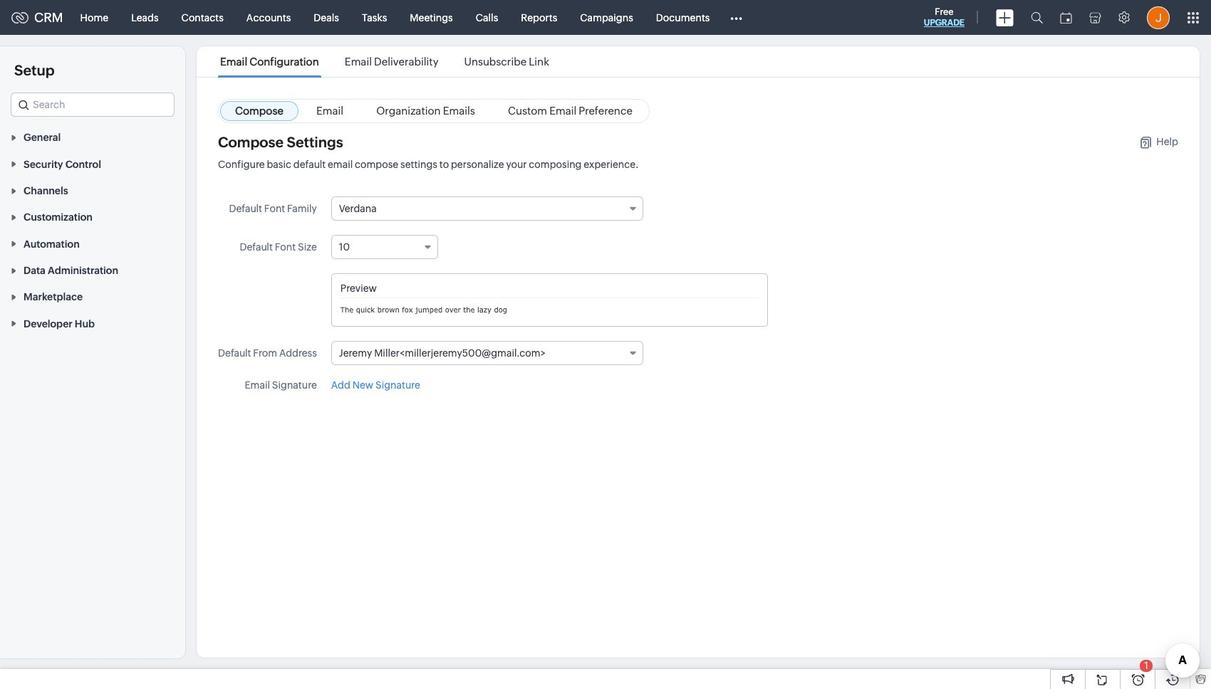 Task type: locate. For each thing, give the bounding box(es) containing it.
search element
[[1023, 0, 1052, 35]]

none field search
[[11, 93, 175, 117]]

create menu element
[[988, 0, 1023, 35]]

logo image
[[11, 12, 29, 23]]

None field
[[11, 93, 175, 117], [331, 197, 644, 221], [331, 235, 438, 259], [331, 341, 644, 366], [331, 197, 644, 221], [331, 235, 438, 259], [331, 341, 644, 366]]

Other Modules field
[[722, 6, 752, 29]]

list
[[207, 46, 562, 77]]



Task type: vqa. For each thing, say whether or not it's contained in the screenshot.
the Search image
yes



Task type: describe. For each thing, give the bounding box(es) containing it.
create menu image
[[996, 9, 1014, 26]]

search image
[[1031, 11, 1044, 24]]

profile element
[[1139, 0, 1179, 35]]

profile image
[[1148, 6, 1170, 29]]

Search text field
[[11, 93, 174, 116]]

calendar image
[[1061, 12, 1073, 23]]



